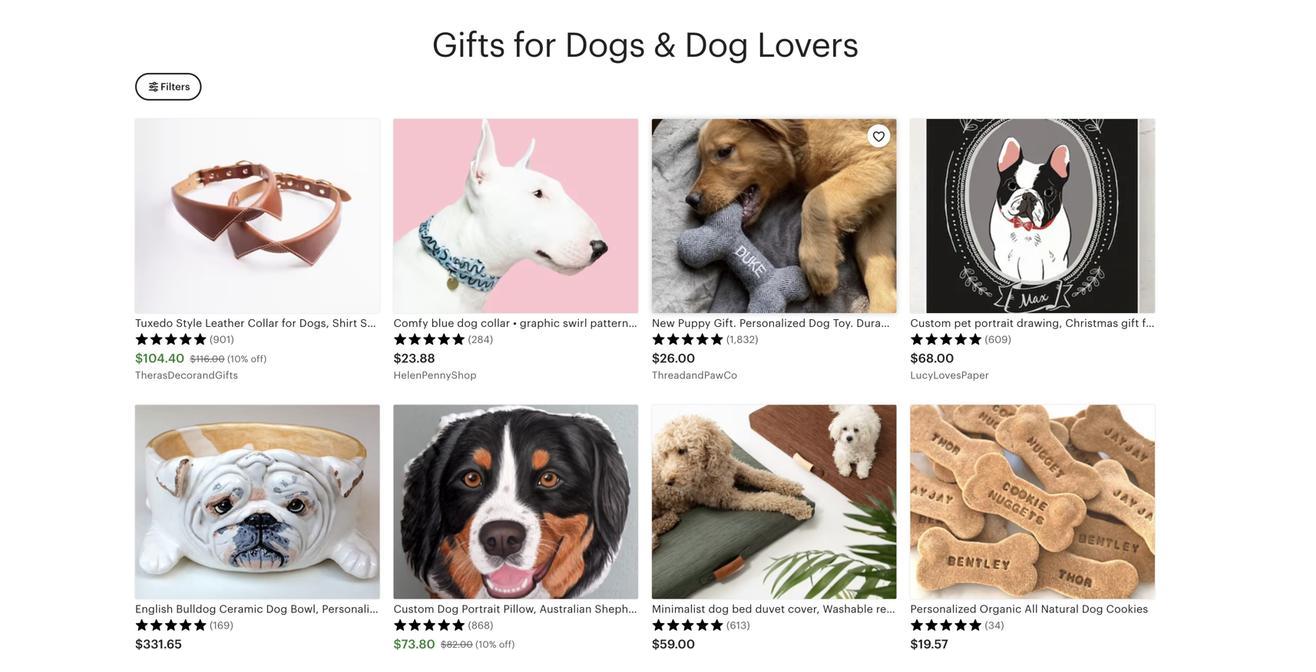 Task type: vqa. For each thing, say whether or not it's contained in the screenshot.
the bottommost your
no



Task type: locate. For each thing, give the bounding box(es) containing it.
dog
[[684, 26, 749, 64], [809, 317, 830, 329], [900, 317, 922, 329], [1082, 603, 1103, 615]]

5 out of 5 stars image for (901)
[[135, 333, 207, 345]]

filters
[[160, 81, 190, 92]]

1 horizontal spatial (10%
[[475, 640, 496, 650]]

1 toy. from the left
[[833, 317, 853, 329]]

new
[[652, 317, 675, 329]]

(613) link
[[652, 405, 896, 650]]

$ for 82.00
[[441, 640, 447, 650]]

dog right durable
[[900, 317, 922, 329]]

therasdecorandgifts
[[135, 370, 238, 381]]

pattern
[[590, 317, 629, 329]]

5 out of 5 stars image up 68.00
[[910, 333, 982, 345]]

26.00
[[660, 352, 695, 366]]

0 horizontal spatial toy.
[[833, 317, 853, 329]]

5 out of 5 stars image for (868)
[[394, 619, 466, 631]]

comfy blue dog collar • graphic swirl pattern necktie
[[394, 317, 670, 329]]

personalized up (1,832)
[[739, 317, 806, 329]]

personalized left organic
[[910, 603, 977, 615]]

personalized left "pet"
[[1019, 317, 1085, 329]]

2 horizontal spatial personalized
[[1019, 317, 1085, 329]]

5 out of 5 stars image inside (613) link
[[652, 619, 724, 631]]

5 out of 5 stars image down puppy
[[652, 333, 724, 345]]

personalized
[[739, 317, 806, 329], [1019, 317, 1085, 329], [910, 603, 977, 615]]

1 vertical spatial (10%
[[475, 640, 496, 650]]

necktie
[[631, 317, 670, 329]]

1 horizontal spatial toy.
[[925, 317, 945, 329]]

(10% down (868)
[[475, 640, 496, 650]]

dog right natural
[[1082, 603, 1103, 615]]

5 out of 5 stars image up 82.00
[[394, 619, 466, 631]]

1 horizontal spatial gifts
[[1108, 317, 1133, 329]]

0 vertical spatial (10%
[[227, 354, 248, 364]]

custom pet portrait drawing, christmas gift for dog mom, dog portrait, portrait with name, personalized pet illustration, gift for dog lover image
[[910, 119, 1155, 313]]

(901)
[[210, 334, 234, 345]]

gifts right "pet"
[[1108, 317, 1133, 329]]

blue
[[431, 317, 454, 329]]

82.00
[[447, 640, 473, 650]]

durable
[[856, 317, 897, 329]]

gifts left for
[[432, 26, 505, 64]]

68.00
[[918, 352, 954, 366]]

0 horizontal spatial (10%
[[227, 354, 248, 364]]

0 horizontal spatial off)
[[251, 354, 267, 364]]

(284)
[[468, 334, 493, 345]]

•
[[513, 317, 517, 329]]

23.88
[[401, 352, 435, 366]]

personalized organic all natural dog cookies
[[910, 603, 1148, 615]]

1 vertical spatial gifts
[[1108, 317, 1133, 329]]

cookies
[[1106, 603, 1148, 615]]

(169) link
[[135, 405, 380, 650]]

gift.
[[714, 317, 736, 329]]

toy. up 68.00
[[925, 317, 945, 329]]

&
[[653, 26, 676, 64]]

5 out of 5 stars image
[[135, 333, 207, 345], [394, 333, 466, 345], [652, 333, 724, 345], [910, 333, 982, 345], [135, 619, 207, 631], [394, 619, 466, 631], [652, 619, 724, 631], [910, 619, 982, 631]]

2 horizontal spatial toy.
[[996, 317, 1016, 329]]

5 out of 5 stars image up 104.40
[[135, 333, 207, 345]]

5 out of 5 stars image left (34)
[[910, 619, 982, 631]]

gifts
[[432, 26, 505, 64], [1108, 317, 1133, 329]]

5 out of 5 stars image inside (169) link
[[135, 619, 207, 631]]

(10%
[[227, 354, 248, 364], [475, 640, 496, 650]]

$ inside $ 68.00 lucylovespaper
[[910, 352, 918, 366]]

organic
[[980, 603, 1022, 615]]

1 vertical spatial off)
[[499, 640, 515, 650]]

puppy
[[678, 317, 711, 329]]

$ 23.88 helenpennyshop
[[394, 352, 477, 381]]

5 out of 5 stars image down blue
[[394, 333, 466, 345]]

swirl
[[563, 317, 587, 329]]

off) right 82.00
[[499, 640, 515, 650]]

dog
[[457, 317, 478, 329]]

toy. up (609)
[[996, 317, 1016, 329]]

$ inside $ 26.00 threadandpawco
[[652, 352, 660, 366]]

$
[[135, 352, 143, 366], [394, 352, 401, 366], [652, 352, 660, 366], [910, 352, 918, 366], [190, 354, 196, 364], [441, 640, 447, 650]]

lovers
[[757, 26, 858, 64]]

0 horizontal spatial gifts
[[432, 26, 505, 64]]

(169)
[[210, 620, 233, 631]]

$ inside $ 23.88 helenpennyshop
[[394, 352, 401, 366]]

english bulldog ceramic dog bowl, personalized dog bowl, personalised dog bowl, gifts for dog lovers, pet gift, custom dog bowl, large image
[[135, 405, 380, 599]]

5 out of 5 stars image left (169)
[[135, 619, 207, 631]]

dog right the &
[[684, 26, 749, 64]]

0 vertical spatial off)
[[251, 354, 267, 364]]

off)
[[251, 354, 267, 364], [499, 640, 515, 650]]

5 out of 5 stars image left (613)
[[652, 619, 724, 631]]

dog for natural
[[1082, 603, 1103, 615]]

off) right 116.00 at the bottom left
[[251, 354, 267, 364]]

5 out of 5 stars image for (34)
[[910, 619, 982, 631]]

(10% down (901)
[[227, 354, 248, 364]]

$ for 26.00
[[652, 352, 660, 366]]

dog for personalized
[[809, 317, 830, 329]]

dog left durable
[[809, 317, 830, 329]]

dog for &
[[684, 26, 749, 64]]

collar
[[481, 317, 510, 329]]

toy. left durable
[[833, 317, 853, 329]]

toy.
[[833, 317, 853, 329], [925, 317, 945, 329], [996, 317, 1016, 329]]



Task type: describe. For each thing, give the bounding box(es) containing it.
(868)
[[468, 620, 493, 631]]

$ for 23.88
[[394, 352, 401, 366]]

natural
[[1041, 603, 1079, 615]]

helenpennyshop
[[394, 370, 477, 381]]

$ 82.00 (10% off)
[[441, 640, 515, 650]]

$ 104.40 $ 116.00 (10% off) therasdecorandgifts
[[135, 352, 267, 381]]

116.00
[[196, 354, 225, 364]]

graphic
[[520, 317, 560, 329]]

3 toy. from the left
[[996, 317, 1016, 329]]

$ 26.00 threadandpawco
[[652, 352, 737, 381]]

5 out of 5 stars image for (613)
[[652, 619, 724, 631]]

personalized organic all natural dog cookies image
[[910, 405, 1155, 599]]

0 horizontal spatial personalized
[[739, 317, 806, 329]]

(1,832)
[[726, 334, 758, 345]]

5 out of 5 stars image for (284)
[[394, 333, 466, 345]]

filters button
[[135, 73, 202, 101]]

1 horizontal spatial off)
[[499, 640, 515, 650]]

$ for 68.00
[[910, 352, 918, 366]]

gifts for dogs & dog lovers
[[432, 26, 858, 64]]

(613)
[[726, 620, 750, 631]]

threadandpawco
[[652, 370, 737, 381]]

for
[[513, 26, 556, 64]]

new puppy gift. personalized dog toy. durable dog toy. squeaky toy. personalized pet gifts
[[652, 317, 1133, 329]]

5 out of 5 stars image for (169)
[[135, 619, 207, 631]]

comfy blue dog collar • graphic swirl pattern necktie image
[[394, 119, 638, 313]]

(34)
[[985, 620, 1004, 631]]

all
[[1025, 603, 1038, 615]]

dogs
[[565, 26, 645, 64]]

5 out of 5 stars image for (609)
[[910, 333, 982, 345]]

(10% inside $ 104.40 $ 116.00 (10% off) therasdecorandgifts
[[227, 354, 248, 364]]

$ 68.00 lucylovespaper
[[910, 352, 989, 381]]

off) inside $ 104.40 $ 116.00 (10% off) therasdecorandgifts
[[251, 354, 267, 364]]

squeaky
[[948, 317, 993, 329]]

lucylovespaper
[[910, 370, 989, 381]]

(609)
[[985, 334, 1011, 345]]

comfy
[[394, 317, 428, 329]]

5 out of 5 stars image for (1,832)
[[652, 333, 724, 345]]

$ for 104.40
[[135, 352, 143, 366]]

2 toy. from the left
[[925, 317, 945, 329]]

tuxedo style leather collar for dogs, shirt style dog collar, italian leather personalized brass hardware, us made, custom doggy collar image
[[135, 119, 380, 313]]

pet
[[1088, 317, 1105, 329]]

1 horizontal spatial personalized
[[910, 603, 977, 615]]

104.40
[[143, 352, 185, 366]]

custom dog portrait  pillow,  australian shepherd pillow , personalized  gift for pet lovers, gift for dog lovers, dog lover gifts, dog dad image
[[394, 405, 638, 599]]

0 vertical spatial gifts
[[432, 26, 505, 64]]

new puppy gift. personalized dog toy. durable dog toy. squeaky toy. personalized pet gifts image
[[652, 119, 896, 313]]

minimalist dog bed duvet cover, washable replacement pet bed cover with handle in terra and sage image
[[652, 405, 896, 599]]



